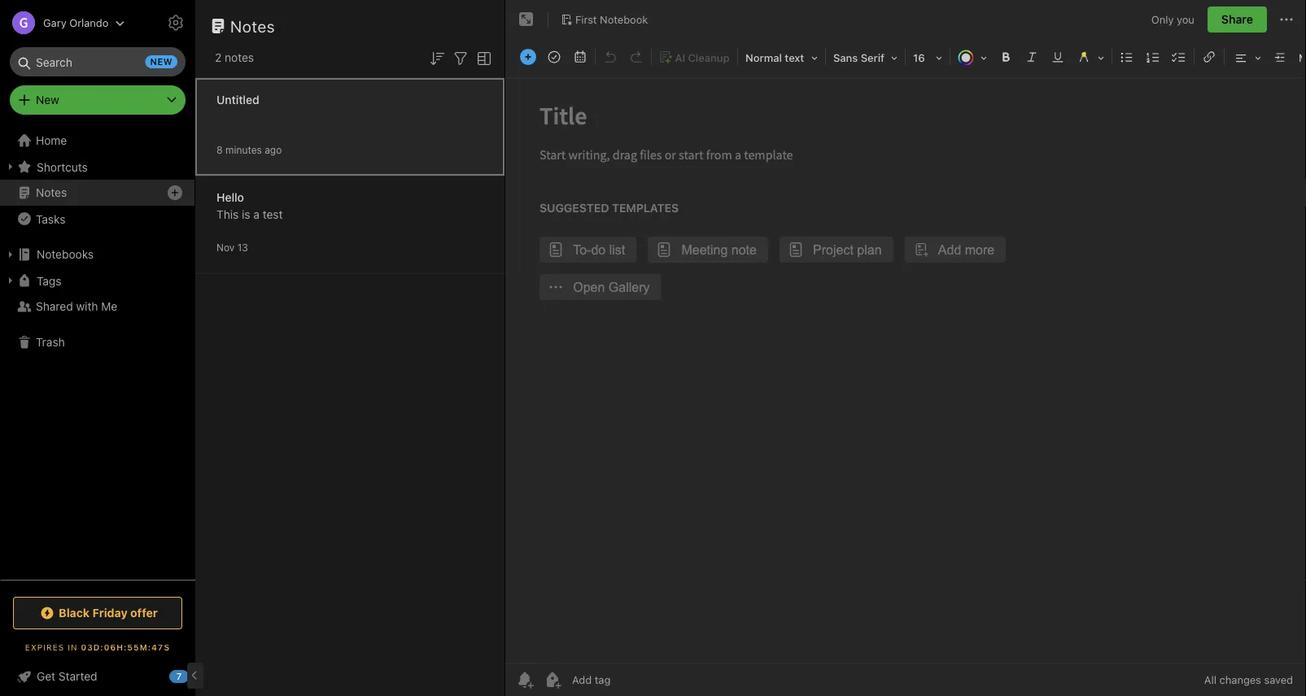 Task type: describe. For each thing, give the bounding box(es) containing it.
minutes
[[225, 144, 262, 156]]

shared with me
[[36, 300, 117, 313]]

trash link
[[0, 330, 195, 356]]

Add filters field
[[451, 47, 470, 68]]

2
[[215, 51, 222, 64]]

share button
[[1208, 7, 1267, 33]]

Account field
[[0, 7, 125, 39]]

tree containing home
[[0, 128, 195, 579]]

test
[[263, 208, 283, 221]]

new
[[150, 57, 173, 67]]

expand notebooks image
[[4, 248, 17, 261]]

expires in 03d:06h:55m:47s
[[25, 643, 170, 652]]

is
[[242, 208, 250, 221]]

shortcuts button
[[0, 154, 195, 180]]

only
[[1151, 13, 1174, 25]]

Heading level field
[[740, 46, 824, 69]]

notes
[[225, 51, 254, 64]]

italic image
[[1021, 46, 1043, 68]]

first
[[575, 13, 597, 25]]

sans
[[833, 52, 858, 64]]

share
[[1222, 13, 1253, 26]]

black friday offer button
[[13, 597, 182, 630]]

home
[[36, 134, 67, 147]]

add filters image
[[451, 49, 470, 68]]

notebooks link
[[0, 242, 195, 268]]

13
[[237, 242, 248, 254]]

tags
[[37, 274, 61, 287]]

8 minutes ago
[[216, 144, 282, 156]]

black
[[59, 607, 90, 620]]

Sort options field
[[427, 47, 447, 68]]

shortcuts
[[37, 160, 88, 174]]

bulleted list image
[[1116, 46, 1139, 68]]

normal
[[745, 52, 782, 64]]

expires
[[25, 643, 64, 652]]

gary
[[43, 17, 66, 29]]

Help and Learning task checklist field
[[0, 664, 195, 690]]

expand note image
[[517, 10, 536, 29]]

Note Editor text field
[[505, 78, 1306, 663]]

calendar event image
[[569, 46, 592, 68]]

bold image
[[995, 46, 1017, 68]]

16
[[913, 52, 925, 64]]

8
[[216, 144, 223, 156]]

notebook
[[600, 13, 648, 25]]

add tag image
[[543, 671, 562, 690]]

indent image
[[1269, 46, 1292, 68]]

Highlight field
[[1071, 46, 1110, 69]]

Font size field
[[907, 46, 948, 69]]



Task type: vqa. For each thing, say whether or not it's contained in the screenshot.
Black Friday offer
yes



Task type: locate. For each thing, give the bounding box(es) containing it.
Font family field
[[828, 46, 903, 69]]

this
[[216, 208, 239, 221]]

tree
[[0, 128, 195, 579]]

Search text field
[[21, 47, 174, 77]]

2 notes
[[215, 51, 254, 64]]

get
[[37, 670, 55, 684]]

More field
[[1293, 46, 1306, 68]]

click to collapse image
[[189, 667, 201, 686]]

changes
[[1220, 674, 1261, 686]]

home link
[[0, 128, 195, 154]]

shared with me link
[[0, 294, 195, 320]]

Insert field
[[516, 46, 540, 68]]

gary orlando
[[43, 17, 109, 29]]

Add tag field
[[571, 673, 693, 687]]

saved
[[1264, 674, 1293, 686]]

this is a test
[[216, 208, 283, 221]]

0 horizontal spatial notes
[[36, 186, 67, 199]]

expand tags image
[[4, 274, 17, 287]]

1 horizontal spatial notes
[[230, 16, 275, 35]]

1 vertical spatial notes
[[36, 186, 67, 199]]

tasks
[[36, 212, 65, 226]]

ago
[[265, 144, 282, 156]]

all
[[1204, 674, 1217, 686]]

task image
[[543, 46, 566, 68]]

a
[[253, 208, 260, 221]]

add a reminder image
[[515, 671, 535, 690]]

new
[[36, 93, 59, 107]]

normal text
[[745, 52, 804, 64]]

shared
[[36, 300, 73, 313]]

you
[[1177, 13, 1195, 25]]

notes link
[[0, 180, 195, 206]]

serif
[[861, 52, 885, 64]]

sans serif
[[833, 52, 885, 64]]

note window element
[[505, 0, 1306, 697]]

notebooks
[[37, 248, 94, 261]]

7
[[176, 672, 182, 682]]

untitled
[[216, 93, 259, 107]]

insert link image
[[1198, 46, 1221, 68]]

hello
[[216, 191, 244, 204]]

0 vertical spatial notes
[[230, 16, 275, 35]]

settings image
[[166, 13, 186, 33]]

first notebook button
[[555, 8, 654, 31]]

get started
[[37, 670, 97, 684]]

tasks button
[[0, 206, 195, 232]]

notes up notes
[[230, 16, 275, 35]]

started
[[58, 670, 97, 684]]

tags button
[[0, 268, 195, 294]]

nov
[[216, 242, 235, 254]]

View options field
[[470, 47, 494, 68]]

nov 13
[[216, 242, 248, 254]]

notes up tasks
[[36, 186, 67, 199]]

all changes saved
[[1204, 674, 1293, 686]]

black friday offer
[[59, 607, 158, 620]]

first notebook
[[575, 13, 648, 25]]

me
[[101, 300, 117, 313]]

orlando
[[69, 17, 109, 29]]

friday
[[92, 607, 128, 620]]

text
[[785, 52, 804, 64]]

in
[[68, 643, 78, 652]]

only you
[[1151, 13, 1195, 25]]

More actions field
[[1277, 7, 1296, 33]]

with
[[76, 300, 98, 313]]

offer
[[130, 607, 158, 620]]

Alignment field
[[1226, 46, 1267, 69]]

underline image
[[1047, 46, 1069, 68]]

checklist image
[[1168, 46, 1191, 68]]

numbered list image
[[1142, 46, 1165, 68]]

more actions image
[[1277, 10, 1296, 29]]

new button
[[10, 85, 186, 115]]

Font color field
[[952, 46, 993, 69]]

notes
[[230, 16, 275, 35], [36, 186, 67, 199]]

trash
[[36, 336, 65, 349]]

new search field
[[21, 47, 177, 77]]

03d:06h:55m:47s
[[81, 643, 170, 652]]



